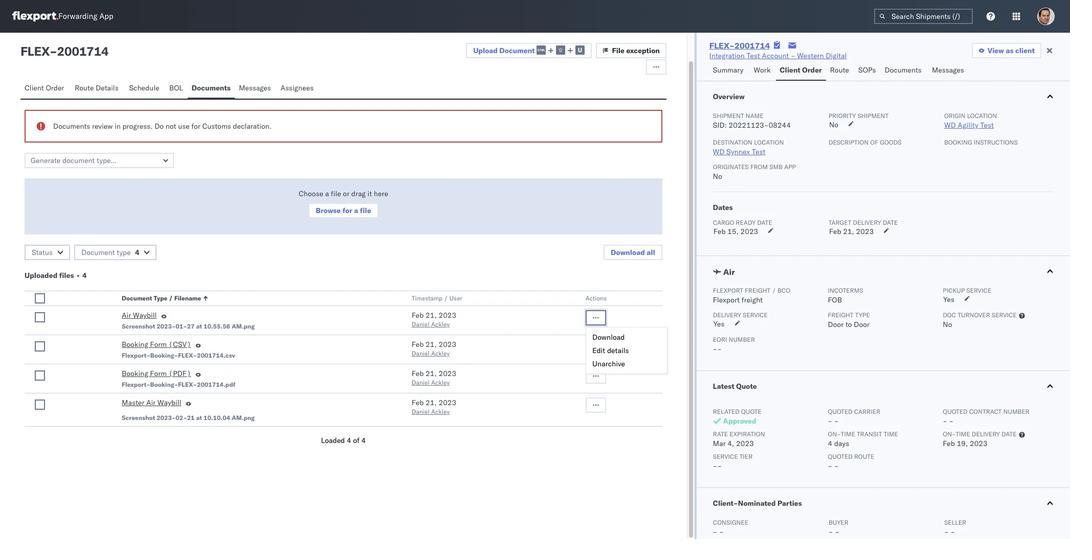 Task type: vqa. For each thing, say whether or not it's contained in the screenshot.


Task type: locate. For each thing, give the bounding box(es) containing it.
2 horizontal spatial air
[[723, 267, 735, 277]]

at right 27
[[196, 323, 202, 330]]

0 horizontal spatial document
[[81, 248, 115, 257]]

air for air waybill
[[122, 311, 131, 320]]

screenshot for screenshot 2023-01-27 at 10.55.56 am.png
[[122, 323, 155, 330]]

booking- for (csv)
[[150, 352, 178, 360]]

1 vertical spatial screenshot
[[122, 414, 155, 422]]

date up air button
[[883, 219, 898, 227]]

0 vertical spatial form
[[150, 340, 167, 349]]

0 horizontal spatial door
[[828, 320, 844, 329]]

air right master
[[146, 398, 156, 408]]

1 horizontal spatial /
[[444, 295, 448, 302]]

no inside originates from smb app no
[[713, 172, 722, 181]]

1 flexport from the top
[[713, 287, 743, 295]]

2023- down master air waybill 'link'
[[157, 414, 176, 422]]

download up details
[[592, 333, 625, 342]]

1 vertical spatial booking-
[[150, 381, 178, 389]]

flex-2001714 link
[[709, 40, 770, 51]]

download inside button
[[611, 248, 645, 257]]

booking inside booking form (csv) link
[[122, 340, 148, 349]]

1 vertical spatial at
[[196, 414, 202, 422]]

timestamp
[[412, 295, 442, 302]]

a down 'drag'
[[354, 206, 358, 215]]

3 daniel from the top
[[412, 379, 430, 387]]

booking down air waybill link
[[122, 340, 148, 349]]

documents up overview button
[[885, 65, 922, 75]]

0 horizontal spatial /
[[169, 295, 173, 302]]

2 horizontal spatial date
[[1002, 431, 1017, 438]]

at for 10.55.56
[[196, 323, 202, 330]]

destination
[[713, 139, 752, 146]]

0 horizontal spatial waybill
[[133, 311, 157, 320]]

2 horizontal spatial time
[[956, 431, 970, 438]]

2023-
[[157, 323, 176, 330], [157, 414, 176, 422]]

0 vertical spatial client
[[780, 65, 800, 75]]

0 vertical spatial delivery
[[853, 219, 881, 227]]

0 vertical spatial order
[[802, 65, 822, 75]]

2 on- from the left
[[943, 431, 956, 438]]

time up days
[[841, 431, 855, 438]]

name
[[746, 112, 764, 120]]

waybill down type
[[133, 311, 157, 320]]

/ right type
[[169, 295, 173, 302]]

1 on- from the left
[[828, 431, 841, 438]]

1 horizontal spatial of
[[870, 139, 878, 146]]

location inside the origin location wd agility test
[[967, 112, 997, 120]]

2023
[[740, 227, 758, 236], [856, 227, 874, 236], [439, 311, 456, 320], [439, 340, 456, 349], [439, 369, 456, 379], [439, 398, 456, 408], [736, 439, 754, 449], [970, 439, 988, 449]]

time up 19,
[[956, 431, 970, 438]]

flex- down (pdf)
[[178, 381, 197, 389]]

documents left review
[[53, 122, 90, 131]]

client order down "flex"
[[25, 83, 64, 93]]

2023- up booking form (csv)
[[157, 323, 176, 330]]

documents button up overview button
[[881, 61, 928, 81]]

door down freight
[[828, 320, 844, 329]]

0 vertical spatial no
[[829, 120, 838, 129]]

2 at from the top
[[196, 414, 202, 422]]

1 ackley from the top
[[431, 321, 450, 328]]

flexport- down booking form (csv)
[[122, 352, 150, 360]]

quoted for quoted carrier - -
[[828, 408, 853, 416]]

no down originates
[[713, 172, 722, 181]]

am.png right 10.55.56 on the bottom left of page
[[232, 323, 255, 330]]

1 horizontal spatial location
[[967, 112, 997, 120]]

document up air waybill
[[122, 295, 152, 302]]

on- up days
[[828, 431, 841, 438]]

waybill
[[133, 311, 157, 320], [157, 398, 181, 408]]

test for wd agility test
[[980, 121, 994, 130]]

2001714.pdf
[[197, 381, 235, 389]]

1 booking from the top
[[122, 340, 148, 349]]

wd for wd agility test
[[944, 121, 956, 130]]

sops button
[[854, 61, 881, 81]]

1 vertical spatial booking
[[122, 369, 148, 379]]

0 horizontal spatial documents
[[53, 122, 90, 131]]

10.55.56
[[204, 323, 230, 330]]

origin
[[944, 112, 965, 120]]

wd for wd synnex test
[[713, 147, 725, 157]]

1 horizontal spatial on-
[[943, 431, 956, 438]]

2 vertical spatial flex-
[[178, 381, 197, 389]]

client-nominated parties button
[[697, 488, 1070, 519]]

1 horizontal spatial waybill
[[157, 398, 181, 408]]

incoterms fob
[[828, 287, 863, 305]]

app right forwarding at the left of the page
[[99, 12, 113, 21]]

document for document type 4
[[81, 248, 115, 257]]

3 feb 21, 2023 daniel ackley from the top
[[412, 369, 456, 387]]

1 daniel from the top
[[412, 321, 430, 328]]

document inside button
[[122, 295, 152, 302]]

at right '21'
[[196, 414, 202, 422]]

0 horizontal spatial client
[[25, 83, 44, 93]]

timestamp / user
[[412, 295, 462, 302]]

service
[[713, 453, 738, 461]]

flex- up integration
[[709, 40, 735, 51]]

wd down destination
[[713, 147, 725, 157]]

2 screenshot from the top
[[122, 414, 155, 422]]

4
[[135, 248, 139, 257], [82, 271, 87, 280], [347, 436, 351, 446], [361, 436, 366, 446], [828, 439, 832, 449]]

0 vertical spatial download
[[611, 248, 645, 257]]

forwarding app link
[[12, 11, 113, 21]]

0 vertical spatial wd
[[944, 121, 956, 130]]

here
[[374, 189, 388, 198]]

feb 21, 2023 daniel ackley for air waybill
[[412, 311, 456, 328]]

0 horizontal spatial for
[[191, 122, 200, 131]]

screenshot down master
[[122, 414, 155, 422]]

quoted contract number - - rate expiration mar 4, 2023
[[713, 408, 1030, 449]]

2 2023- from the top
[[157, 414, 176, 422]]

service tier --
[[713, 453, 753, 471]]

messages button up origin
[[928, 61, 970, 81]]

test for wd synnex test
[[752, 147, 765, 157]]

app right smb at top right
[[784, 163, 796, 171]]

0 horizontal spatial on-
[[828, 431, 841, 438]]

2 booking from the top
[[122, 369, 148, 379]]

test inside the origin location wd agility test
[[980, 121, 994, 130]]

1 vertical spatial file
[[360, 206, 371, 215]]

of right loaded
[[353, 436, 360, 446]]

messages up the 'declaration.' at the left of page
[[239, 83, 271, 93]]

1 vertical spatial wd
[[713, 147, 725, 157]]

daniel for booking form (pdf)
[[412, 379, 430, 387]]

location down 08244
[[754, 139, 784, 146]]

document up uploaded files ∙ 4
[[81, 248, 115, 257]]

for inside browse for a file "button"
[[343, 206, 352, 215]]

file exception button
[[596, 43, 666, 58], [596, 43, 666, 58]]

1 vertical spatial for
[[343, 206, 352, 215]]

delivery down contract
[[972, 431, 1000, 438]]

download edit details unarchive
[[592, 333, 629, 369]]

air inside 'link'
[[146, 398, 156, 408]]

freight up delivery service
[[742, 296, 763, 305]]

target delivery date
[[829, 219, 898, 227]]

route inside button
[[830, 65, 849, 75]]

client order down western at the top
[[780, 65, 822, 75]]

master air waybill
[[122, 398, 181, 408]]

flex- for booking form (csv)
[[178, 352, 197, 360]]

10.10.04
[[204, 414, 230, 422]]

download inside download edit details unarchive
[[592, 333, 625, 342]]

app
[[99, 12, 113, 21], [784, 163, 796, 171]]

exception
[[626, 46, 660, 55]]

quoted inside quoted contract number - - rate expiration mar 4, 2023
[[943, 408, 968, 416]]

1 vertical spatial test
[[980, 121, 994, 130]]

0 vertical spatial messages
[[932, 65, 964, 75]]

0 horizontal spatial time
[[841, 431, 855, 438]]

flex-
[[709, 40, 735, 51], [178, 352, 197, 360], [178, 381, 197, 389]]

pickup
[[943, 287, 965, 295]]

review
[[92, 122, 113, 131]]

/ inside document type / filename button
[[169, 295, 173, 302]]

1 vertical spatial flexport-
[[122, 381, 150, 389]]

client order button down "flex"
[[20, 79, 71, 99]]

1 horizontal spatial documents
[[192, 83, 231, 93]]

0 vertical spatial screenshot
[[122, 323, 155, 330]]

route details
[[75, 83, 119, 93]]

3 ackley from the top
[[431, 379, 450, 387]]

1 vertical spatial client
[[25, 83, 44, 93]]

yes
[[943, 295, 954, 304], [713, 320, 725, 329]]

2 time from the left
[[884, 431, 898, 438]]

flex- down (csv)
[[178, 352, 197, 360]]

4 daniel from the top
[[412, 408, 430, 416]]

ackley for air waybill
[[431, 321, 450, 328]]

Search Shipments (/) text field
[[874, 9, 973, 24]]

time
[[841, 431, 855, 438], [884, 431, 898, 438], [956, 431, 970, 438]]

ackley for booking form (pdf)
[[431, 379, 450, 387]]

0 horizontal spatial type
[[117, 248, 131, 257]]

1 vertical spatial waybill
[[157, 398, 181, 408]]

file down it
[[360, 206, 371, 215]]

test up booking instructions
[[980, 121, 994, 130]]

0 horizontal spatial delivery
[[853, 219, 881, 227]]

0 vertical spatial yes
[[943, 295, 954, 304]]

1 vertical spatial client order
[[25, 83, 64, 93]]

0 vertical spatial location
[[967, 112, 997, 120]]

-
[[50, 43, 57, 59], [791, 51, 795, 60], [713, 345, 717, 354], [717, 345, 722, 354], [828, 417, 832, 426], [834, 417, 839, 426], [943, 417, 947, 426], [949, 417, 954, 426], [713, 462, 717, 471], [717, 462, 722, 471], [828, 462, 832, 471], [834, 462, 839, 471], [713, 528, 717, 537], [719, 528, 724, 537], [829, 528, 833, 537], [835, 528, 839, 537], [944, 528, 949, 537], [950, 528, 955, 537]]

booking- down booking form (csv)
[[150, 352, 178, 360]]

a inside "button"
[[354, 206, 358, 215]]

route
[[854, 453, 874, 461]]

from
[[750, 163, 768, 171]]

booking-
[[150, 352, 178, 360], [150, 381, 178, 389]]

wd inside 'destination location wd synnex test'
[[713, 147, 725, 157]]

date right ready
[[757, 219, 772, 227]]

route inside 'button'
[[75, 83, 94, 93]]

1 horizontal spatial file
[[360, 206, 371, 215]]

wd
[[944, 121, 956, 130], [713, 147, 725, 157]]

loaded 4 of 4
[[321, 436, 366, 446]]

screenshot down air waybill
[[122, 323, 155, 330]]

1 horizontal spatial order
[[802, 65, 822, 75]]

0 horizontal spatial no
[[713, 172, 722, 181]]

doc
[[943, 312, 956, 319]]

None checkbox
[[35, 400, 45, 410]]

order down western at the top
[[802, 65, 822, 75]]

1 2023- from the top
[[157, 323, 176, 330]]

None checkbox
[[35, 294, 45, 304], [35, 313, 45, 323], [35, 342, 45, 352], [35, 371, 45, 381], [35, 294, 45, 304], [35, 313, 45, 323], [35, 342, 45, 352], [35, 371, 45, 381]]

of left goods
[[870, 139, 878, 146]]

client order button down western at the top
[[776, 61, 826, 81]]

booking form (csv) link
[[122, 340, 191, 352]]

it
[[368, 189, 372, 198]]

booking
[[944, 139, 972, 146]]

flex-2001714
[[709, 40, 770, 51]]

1 feb 21, 2023 daniel ackley from the top
[[412, 311, 456, 328]]

test inside 'destination location wd synnex test'
[[752, 147, 765, 157]]

buyer - -
[[829, 519, 848, 537]]

1 horizontal spatial door
[[854, 320, 870, 329]]

door right "to"
[[854, 320, 870, 329]]

wd inside the origin location wd agility test
[[944, 121, 956, 130]]

drag
[[351, 189, 366, 198]]

air waybill link
[[122, 310, 157, 323]]

browse
[[316, 206, 341, 215]]

1 vertical spatial delivery
[[972, 431, 1000, 438]]

1 horizontal spatial for
[[343, 206, 352, 215]]

documents for the leftmost documents button
[[192, 83, 231, 93]]

daniel for booking form (csv)
[[412, 350, 430, 358]]

time right "transit"
[[884, 431, 898, 438]]

1 vertical spatial download
[[592, 333, 625, 342]]

client order button
[[776, 61, 826, 81], [20, 79, 71, 99]]

1 screenshot from the top
[[122, 323, 155, 330]]

screenshot 2023-02-21 at 10.10.04 am.png
[[122, 414, 255, 422]]

/ left user
[[444, 295, 448, 302]]

0 vertical spatial flex-
[[709, 40, 735, 51]]

form left (pdf)
[[150, 369, 167, 379]]

date
[[757, 219, 772, 227], [883, 219, 898, 227], [1002, 431, 1017, 438]]

0 horizontal spatial order
[[46, 83, 64, 93]]

2 flexport- from the top
[[122, 381, 150, 389]]

route down digital
[[830, 65, 849, 75]]

account
[[762, 51, 789, 60]]

quoted left carrier
[[828, 408, 853, 416]]

2001714.csv
[[197, 352, 235, 360]]

on- for on-time delivery date
[[943, 431, 956, 438]]

0 vertical spatial of
[[870, 139, 878, 146]]

1 time from the left
[[841, 431, 855, 438]]

service for delivery service
[[743, 312, 768, 319]]

download left 'all'
[[611, 248, 645, 257]]

integration
[[709, 51, 745, 60]]

filename
[[174, 295, 201, 302]]

1 vertical spatial 2023-
[[157, 414, 176, 422]]

a right the "choose"
[[325, 189, 329, 198]]

feb 21, 2023 daniel ackley for booking form (csv)
[[412, 340, 456, 358]]

0 vertical spatial booking
[[122, 340, 148, 349]]

type inside freight type door to door
[[855, 312, 870, 319]]

1 at from the top
[[196, 323, 202, 330]]

actions
[[586, 295, 607, 302]]

2 form from the top
[[150, 369, 167, 379]]

booking- down booking form (pdf)
[[150, 381, 178, 389]]

ackley
[[431, 321, 450, 328], [431, 350, 450, 358], [431, 379, 450, 387], [431, 408, 450, 416]]

for right use
[[191, 122, 200, 131]]

air down document type / filename
[[122, 311, 131, 320]]

ready
[[736, 219, 756, 227]]

/ left bco
[[772, 287, 776, 295]]

0 vertical spatial freight
[[745, 287, 770, 295]]

0 vertical spatial flexport-
[[122, 352, 150, 360]]

yes down delivery at the right bottom
[[713, 320, 725, 329]]

delivery up feb 21, 2023
[[853, 219, 881, 227]]

0 horizontal spatial date
[[757, 219, 772, 227]]

0 vertical spatial file
[[331, 189, 341, 198]]

2 horizontal spatial no
[[943, 320, 952, 329]]

0 horizontal spatial wd
[[713, 147, 725, 157]]

2 vertical spatial no
[[943, 320, 952, 329]]

am.png right '10.10.04' at bottom left
[[232, 414, 255, 422]]

1 vertical spatial yes
[[713, 320, 725, 329]]

western
[[797, 51, 824, 60]]

0 horizontal spatial file
[[331, 189, 341, 198]]

daniel
[[412, 321, 430, 328], [412, 350, 430, 358], [412, 379, 430, 387], [412, 408, 430, 416]]

0 vertical spatial a
[[325, 189, 329, 198]]

service
[[966, 287, 991, 295], [743, 312, 768, 319], [992, 312, 1017, 319]]

download for edit
[[592, 333, 625, 342]]

form left (csv)
[[150, 340, 167, 349]]

21, for booking form (csv)
[[426, 340, 437, 349]]

on- up feb 19, 2023
[[943, 431, 956, 438]]

2001714
[[735, 40, 770, 51], [57, 43, 109, 59]]

yes down pickup
[[943, 295, 954, 304]]

flexport. image
[[12, 11, 58, 21]]

flexport- up master
[[122, 381, 150, 389]]

upload document
[[473, 46, 535, 55]]

2 ackley from the top
[[431, 350, 450, 358]]

1 vertical spatial flex-
[[178, 352, 197, 360]]

service up doc turnover service
[[966, 287, 991, 295]]

agility
[[958, 121, 978, 130]]

form for (csv)
[[150, 340, 167, 349]]

daniel for air waybill
[[412, 321, 430, 328]]

1 vertical spatial a
[[354, 206, 358, 215]]

2 am.png from the top
[[232, 414, 255, 422]]

2 vertical spatial documents
[[53, 122, 90, 131]]

at
[[196, 323, 202, 330], [196, 414, 202, 422]]

1 booking- from the top
[[150, 352, 178, 360]]

on- inside on-time transit time 4 days
[[828, 431, 841, 438]]

1 am.png from the top
[[232, 323, 255, 330]]

1 horizontal spatial date
[[883, 219, 898, 227]]

browse for a file
[[316, 206, 371, 215]]

messages button up the 'declaration.' at the left of page
[[235, 79, 276, 99]]

1 form from the top
[[150, 340, 167, 349]]

air up flexport freight / bco flexport freight
[[723, 267, 735, 277]]

approved
[[723, 417, 756, 426]]

booking form (pdf)
[[122, 369, 191, 379]]

booking up master
[[122, 369, 148, 379]]

/ inside flexport freight / bco flexport freight
[[772, 287, 776, 295]]

0 vertical spatial type
[[117, 248, 131, 257]]

date for feb 15, 2023
[[757, 219, 772, 227]]

location for wd synnex test
[[754, 139, 784, 146]]

quoted inside quoted carrier - -
[[828, 408, 853, 416]]

order for the right client order button
[[802, 65, 822, 75]]

service down flexport freight / bco flexport freight
[[743, 312, 768, 319]]

0 vertical spatial document
[[499, 46, 535, 55]]

waybill up 02- on the bottom left
[[157, 398, 181, 408]]

route left the 'details'
[[75, 83, 94, 93]]

no down priority in the right top of the page
[[829, 120, 838, 129]]

0 vertical spatial at
[[196, 323, 202, 330]]

test up from
[[752, 147, 765, 157]]

documents button right "bol"
[[188, 79, 235, 99]]

2 daniel from the top
[[412, 350, 430, 358]]

0 horizontal spatial location
[[754, 139, 784, 146]]

2 horizontal spatial document
[[499, 46, 535, 55]]

type for document
[[117, 248, 131, 257]]

1 vertical spatial location
[[754, 139, 784, 146]]

0 vertical spatial am.png
[[232, 323, 255, 330]]

1 vertical spatial form
[[150, 369, 167, 379]]

test up work
[[747, 51, 760, 60]]

shipment name sid: 20221123-08244
[[713, 112, 791, 130]]

instructions
[[974, 139, 1018, 146]]

quoted left contract
[[943, 408, 968, 416]]

type
[[154, 295, 167, 302]]

1 vertical spatial of
[[353, 436, 360, 446]]

0 vertical spatial waybill
[[133, 311, 157, 320]]

order
[[802, 65, 822, 75], [46, 83, 64, 93]]

quoted down days
[[828, 453, 853, 461]]

incoterms
[[828, 287, 863, 295]]

client down integration test account - western digital link
[[780, 65, 800, 75]]

document right upload
[[499, 46, 535, 55]]

documents right bol button
[[192, 83, 231, 93]]

location inside 'destination location wd synnex test'
[[754, 139, 784, 146]]

1 vertical spatial order
[[46, 83, 64, 93]]

on- for on-time transit time 4 days
[[828, 431, 841, 438]]

2001714 up account
[[735, 40, 770, 51]]

test
[[747, 51, 760, 60], [980, 121, 994, 130], [752, 147, 765, 157]]

service for pickup service
[[966, 287, 991, 295]]

date down number
[[1002, 431, 1017, 438]]

1 vertical spatial air
[[122, 311, 131, 320]]

yes for delivery
[[713, 320, 725, 329]]

location for wd agility test
[[967, 112, 997, 120]]

21,
[[843, 227, 854, 236], [426, 311, 437, 320], [426, 340, 437, 349], [426, 369, 437, 379], [426, 398, 437, 408]]

rate
[[713, 431, 728, 438]]

for down or at left top
[[343, 206, 352, 215]]

order down flex - 2001714
[[46, 83, 64, 93]]

forwarding
[[58, 12, 97, 21]]

freight left bco
[[745, 287, 770, 295]]

0 horizontal spatial a
[[325, 189, 329, 198]]

consignee - -
[[713, 519, 748, 537]]

client for the right client order button
[[780, 65, 800, 75]]

1 horizontal spatial app
[[784, 163, 796, 171]]

0 vertical spatial air
[[723, 267, 735, 277]]

3 time from the left
[[956, 431, 970, 438]]

documents for documents review in progress. do not use for customs declaration.
[[53, 122, 90, 131]]

documents for documents button to the right
[[885, 65, 922, 75]]

1 vertical spatial flexport
[[713, 296, 740, 305]]

21, for booking form (pdf)
[[426, 369, 437, 379]]

21
[[187, 414, 195, 422]]

client for client order button to the left
[[25, 83, 44, 93]]

quoted inside quoted route - -
[[828, 453, 853, 461]]

1 horizontal spatial 2001714
[[735, 40, 770, 51]]

0 horizontal spatial of
[[353, 436, 360, 446]]

file left or at left top
[[331, 189, 341, 198]]

air inside button
[[723, 267, 735, 277]]

summary button
[[709, 61, 750, 81]]

2001714 down forwarding app
[[57, 43, 109, 59]]

2 feb 21, 2023 daniel ackley from the top
[[412, 340, 456, 358]]

0 vertical spatial test
[[747, 51, 760, 60]]

2023 inside quoted contract number - - rate expiration mar 4, 2023
[[736, 439, 754, 449]]

cargo
[[713, 219, 734, 227]]

flexport freight / bco flexport freight
[[713, 287, 790, 305]]

wd down origin
[[944, 121, 956, 130]]

1 vertical spatial no
[[713, 172, 722, 181]]

messages up origin
[[932, 65, 964, 75]]

file inside "button"
[[360, 206, 371, 215]]

smb
[[769, 163, 783, 171]]

location up wd agility test link
[[967, 112, 997, 120]]

route for route
[[830, 65, 849, 75]]

1 horizontal spatial yes
[[943, 295, 954, 304]]

2023- for 02-
[[157, 414, 176, 422]]

quoted route - -
[[828, 453, 874, 471]]

air for air
[[723, 267, 735, 277]]

client down "flex"
[[25, 83, 44, 93]]

quoted carrier - -
[[828, 408, 880, 426]]

1 horizontal spatial type
[[855, 312, 870, 319]]

booking inside "booking form (pdf)" link
[[122, 369, 148, 379]]

1 flexport- from the top
[[122, 352, 150, 360]]

no down doc
[[943, 320, 952, 329]]

2 booking- from the top
[[150, 381, 178, 389]]



Task type: describe. For each thing, give the bounding box(es) containing it.
flex- for booking form (pdf)
[[178, 381, 197, 389]]

number
[[1003, 408, 1030, 416]]

ackley for booking form (csv)
[[431, 350, 450, 358]]

priority
[[829, 112, 856, 120]]

consignee
[[713, 519, 748, 527]]

download for all
[[611, 248, 645, 257]]

0 horizontal spatial documents button
[[188, 79, 235, 99]]

2 door from the left
[[854, 320, 870, 329]]

originates
[[713, 163, 749, 171]]

document type 4
[[81, 248, 139, 257]]

time for on-time transit time 4 days
[[841, 431, 855, 438]]

1 horizontal spatial client order
[[780, 65, 822, 75]]

/ for flexport freight / bco flexport freight
[[772, 287, 776, 295]]

feb 21, 2023 daniel ackley for booking form (pdf)
[[412, 369, 456, 387]]

pickup service
[[943, 287, 991, 295]]

date for feb 21, 2023
[[883, 219, 898, 227]]

digital
[[826, 51, 847, 60]]

flexport- for booking form (csv)
[[122, 352, 150, 360]]

yes for pickup
[[943, 295, 954, 304]]

0 horizontal spatial client order button
[[20, 79, 71, 99]]

/ inside timestamp / user button
[[444, 295, 448, 302]]

21, for air waybill
[[426, 311, 437, 320]]

0 horizontal spatial 2001714
[[57, 43, 109, 59]]

service right turnover in the bottom right of the page
[[992, 312, 1017, 319]]

2 flexport from the top
[[713, 296, 740, 305]]

1 vertical spatial freight
[[742, 296, 763, 305]]

expiration
[[730, 431, 765, 438]]

seller
[[944, 519, 966, 527]]

waybill inside master air waybill 'link'
[[157, 398, 181, 408]]

Generate document type... text field
[[25, 153, 174, 168]]

air waybill
[[122, 311, 157, 320]]

1 horizontal spatial documents button
[[881, 61, 928, 81]]

app inside originates from smb app no
[[784, 163, 796, 171]]

cargo ready date
[[713, 219, 772, 227]]

type for freight
[[855, 312, 870, 319]]

1 horizontal spatial client order button
[[776, 61, 826, 81]]

uploaded files ∙ 4
[[25, 271, 87, 280]]

status
[[32, 248, 53, 257]]

4,
[[728, 439, 734, 449]]

1 horizontal spatial no
[[829, 120, 838, 129]]

booking instructions
[[944, 139, 1018, 146]]

∙
[[76, 271, 80, 280]]

am.png for screenshot 2023-02-21 at 10.10.04 am.png
[[232, 414, 255, 422]]

4 ackley from the top
[[431, 408, 450, 416]]

messages for the left "messages" button
[[239, 83, 271, 93]]

4 feb 21, 2023 daniel ackley from the top
[[412, 398, 456, 416]]

master air waybill link
[[122, 398, 181, 410]]

document for document type / filename
[[122, 295, 152, 302]]

uploaded
[[25, 271, 57, 280]]

booking for booking form (pdf)
[[122, 369, 148, 379]]

feb 21, 2023
[[829, 227, 874, 236]]

1 horizontal spatial delivery
[[972, 431, 1000, 438]]

on-time transit time 4 days
[[828, 431, 898, 449]]

wd agility test link
[[944, 121, 994, 130]]

sops
[[858, 65, 876, 75]]

messages for the right "messages" button
[[932, 65, 964, 75]]

number
[[729, 336, 755, 344]]

20221123-
[[729, 121, 769, 130]]

delivery
[[713, 312, 741, 319]]

quote
[[736, 382, 757, 391]]

view as client button
[[972, 43, 1041, 58]]

use
[[178, 122, 190, 131]]

parties
[[777, 499, 802, 508]]

target
[[829, 219, 851, 227]]

turnover
[[958, 312, 990, 319]]

quoted for quoted contract number - - rate expiration mar 4, 2023
[[943, 408, 968, 416]]

flexport-booking-flex-2001714.csv
[[122, 352, 235, 360]]

latest quote button
[[697, 371, 1070, 402]]

timestamp / user button
[[410, 293, 565, 303]]

delivery service
[[713, 312, 768, 319]]

booking- for (pdf)
[[150, 381, 178, 389]]

upload document button
[[466, 43, 592, 58]]

related
[[713, 408, 740, 416]]

waybill inside air waybill link
[[133, 311, 157, 320]]

2023- for 01-
[[157, 323, 176, 330]]

forwarding app
[[58, 12, 113, 21]]

flexport- for booking form (pdf)
[[122, 381, 150, 389]]

in
[[115, 122, 121, 131]]

booking form (csv)
[[122, 340, 191, 349]]

route for route details
[[75, 83, 94, 93]]

flexport-booking-flex-2001714.pdf
[[122, 381, 235, 389]]

all
[[647, 248, 655, 257]]

4 inside on-time transit time 4 days
[[828, 439, 832, 449]]

client-
[[713, 499, 738, 508]]

15,
[[727, 227, 739, 236]]

dates
[[713, 203, 733, 212]]

0 horizontal spatial app
[[99, 12, 113, 21]]

destination location wd synnex test
[[713, 139, 784, 157]]

documents review in progress. do not use for customs declaration.
[[53, 122, 272, 131]]

transit
[[857, 431, 882, 438]]

/ for document type / filename
[[169, 295, 173, 302]]

related quote
[[713, 408, 762, 416]]

feb 19, 2023
[[943, 439, 988, 449]]

priority shipment
[[829, 112, 889, 120]]

0 horizontal spatial messages button
[[235, 79, 276, 99]]

latest quote
[[713, 382, 757, 391]]

screenshot for screenshot 2023-02-21 at 10.10.04 am.png
[[122, 414, 155, 422]]

am.png for screenshot 2023-01-27 at 10.55.56 am.png
[[232, 323, 255, 330]]

08244
[[769, 121, 791, 130]]

document inside button
[[499, 46, 535, 55]]

not
[[166, 122, 176, 131]]

description of goods
[[829, 139, 902, 146]]

booking for booking form (csv)
[[122, 340, 148, 349]]

mar
[[713, 439, 726, 449]]

view
[[988, 46, 1004, 55]]

to
[[845, 320, 852, 329]]

at for 10.10.04
[[196, 414, 202, 422]]

1 door from the left
[[828, 320, 844, 329]]

carrier
[[854, 408, 880, 416]]

schedule
[[129, 83, 159, 93]]

latest
[[713, 382, 734, 391]]

shipment
[[713, 112, 744, 120]]

0 horizontal spatial client order
[[25, 83, 64, 93]]

time for on-time delivery date
[[956, 431, 970, 438]]

flex
[[20, 43, 50, 59]]

bol
[[169, 83, 183, 93]]

schedule button
[[125, 79, 165, 99]]

client
[[1015, 46, 1035, 55]]

on-time delivery date
[[943, 431, 1017, 438]]

form for (pdf)
[[150, 369, 167, 379]]

quoted for quoted route - -
[[828, 453, 853, 461]]

or
[[343, 189, 349, 198]]

customs
[[202, 122, 231, 131]]

1 horizontal spatial messages button
[[928, 61, 970, 81]]

booking form (pdf) link
[[122, 369, 191, 381]]

integration test account - western digital
[[709, 51, 847, 60]]

order for client order button to the left
[[46, 83, 64, 93]]

overview
[[713, 92, 745, 101]]



